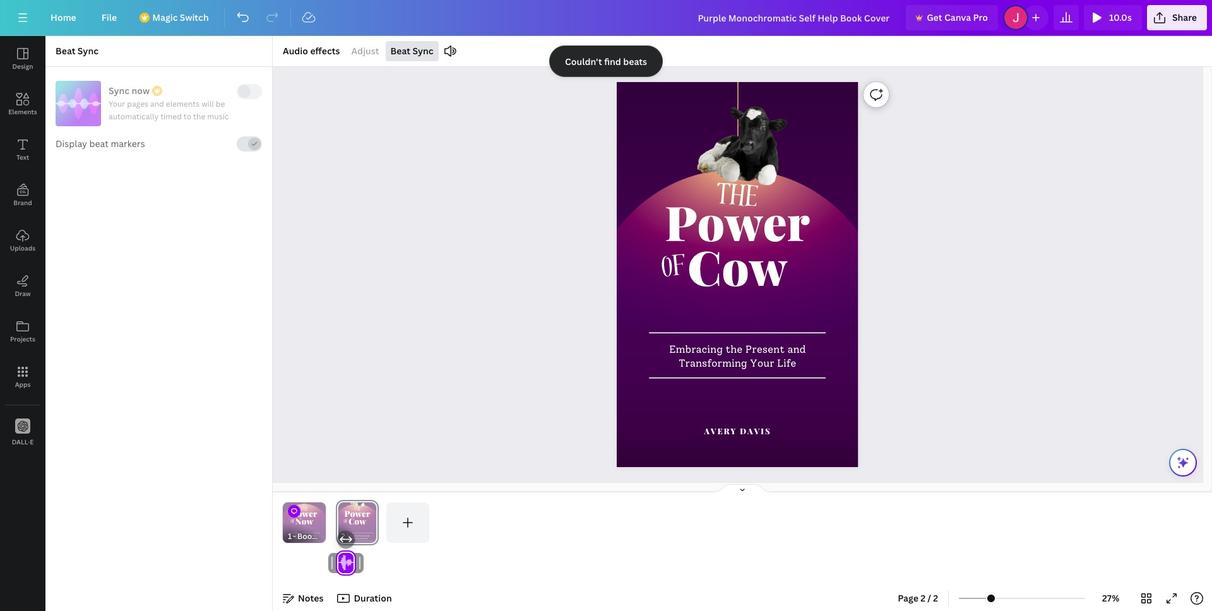 Task type: locate. For each thing, give the bounding box(es) containing it.
1 horizontal spatial power
[[665, 190, 810, 253]]

1 horizontal spatial and
[[313, 535, 316, 537]]

of for of
[[660, 244, 689, 295]]

/
[[927, 592, 931, 604]]

and
[[150, 98, 164, 109], [788, 343, 806, 355], [313, 535, 316, 537]]

1 horizontal spatial embracing
[[669, 343, 723, 355]]

0 vertical spatial life
[[777, 357, 796, 370]]

0 horizontal spatial embracing
[[292, 535, 302, 537]]

elements
[[8, 107, 37, 116]]

pages
[[127, 98, 148, 109]]

1 horizontal spatial 2
[[933, 592, 938, 604]]

embracing
[[669, 343, 723, 355], [292, 535, 302, 537]]

share
[[1172, 11, 1197, 23]]

1 horizontal spatial of
[[660, 244, 689, 295]]

0 vertical spatial your
[[109, 98, 125, 109]]

2 vertical spatial and
[[313, 535, 316, 537]]

0 horizontal spatial power
[[291, 508, 317, 519]]

0 horizontal spatial present
[[306, 535, 313, 537]]

get canva pro
[[927, 11, 988, 23]]

1 horizontal spatial transforming
[[679, 357, 747, 370]]

text
[[16, 153, 29, 162]]

1 vertical spatial and
[[788, 343, 806, 355]]

of for of the
[[290, 517, 296, 526]]

0 vertical spatial embracing
[[669, 343, 723, 355]]

thumbnail image
[[56, 81, 101, 126]]

display beat markers
[[56, 138, 145, 150]]

sync left now at the left of the page
[[109, 85, 129, 97]]

elements button
[[0, 81, 45, 127]]

life
[[777, 357, 796, 370], [311, 537, 315, 540]]

0 horizontal spatial beat
[[56, 45, 75, 57]]

your inside your pages and elements will be automatically timed to the music
[[109, 98, 125, 109]]

embracing the present and transforming your life
[[669, 343, 806, 370], [292, 535, 316, 540]]

sync down file popup button
[[78, 45, 98, 57]]

0 vertical spatial transforming
[[679, 357, 747, 370]]

file
[[101, 11, 117, 23]]

avery davis
[[704, 426, 771, 436]]

music
[[207, 111, 229, 122]]

0 horizontal spatial life
[[311, 537, 315, 540]]

10.0s
[[1109, 11, 1132, 23]]

2 horizontal spatial sync
[[412, 45, 433, 57]]

1 horizontal spatial beat sync
[[390, 45, 433, 57]]

design
[[12, 62, 33, 71]]

1 vertical spatial transforming
[[294, 537, 306, 540]]

switch
[[180, 11, 209, 23]]

to
[[184, 111, 191, 122]]

home link
[[40, 5, 86, 30]]

0 vertical spatial and
[[150, 98, 164, 109]]

2 horizontal spatial and
[[788, 343, 806, 355]]

beat inside dropdown button
[[390, 45, 410, 57]]

2 beat sync from the left
[[390, 45, 433, 57]]

10.0s button
[[1084, 5, 1142, 30]]

your
[[109, 98, 125, 109], [750, 357, 775, 370], [307, 537, 311, 540]]

sync
[[78, 45, 98, 57], [412, 45, 433, 57], [109, 85, 129, 97]]

magic switch button
[[132, 5, 219, 30]]

beat
[[56, 45, 75, 57], [390, 45, 410, 57]]

1 vertical spatial embracing the present and transforming your life
[[292, 535, 316, 540]]

1 vertical spatial present
[[306, 535, 313, 537]]

beat sync right adjust
[[390, 45, 433, 57]]

1 vertical spatial your
[[750, 357, 775, 370]]

of inside of the
[[290, 517, 296, 526]]

1 vertical spatial power
[[291, 508, 317, 519]]

0 vertical spatial embracing the present and transforming your life
[[669, 343, 806, 370]]

trimming, end edge slider
[[356, 553, 364, 573]]

pro
[[973, 11, 988, 23]]

will
[[201, 98, 214, 109]]

uploads
[[10, 244, 35, 253]]

page
[[898, 592, 918, 604]]

beat down home link
[[56, 45, 75, 57]]

1 horizontal spatial beat
[[390, 45, 410, 57]]

couldn't
[[565, 55, 602, 67]]

1 beat sync from the left
[[56, 45, 98, 57]]

0 vertical spatial of
[[660, 244, 689, 295]]

beat sync down home link
[[56, 45, 98, 57]]

beat right adjust
[[390, 45, 410, 57]]

beat sync
[[56, 45, 98, 57], [390, 45, 433, 57]]

1 vertical spatial embracing
[[292, 535, 302, 537]]

0 horizontal spatial beat sync
[[56, 45, 98, 57]]

2
[[920, 592, 925, 604], [933, 592, 938, 604]]

27%
[[1102, 592, 1119, 604]]

elements
[[166, 98, 200, 109]]

sync right adjust
[[412, 45, 433, 57]]

0 vertical spatial present
[[746, 343, 785, 355]]

1 horizontal spatial life
[[777, 357, 796, 370]]

adjust button
[[346, 41, 384, 61]]

davis
[[740, 426, 771, 436]]

apps
[[15, 380, 31, 389]]

1 vertical spatial of
[[290, 517, 296, 526]]

present
[[746, 343, 785, 355], [306, 535, 313, 537]]

audio effects
[[283, 45, 340, 57]]

0 horizontal spatial and
[[150, 98, 164, 109]]

automatically
[[109, 111, 159, 122]]

0 horizontal spatial sync
[[78, 45, 98, 57]]

0 vertical spatial power
[[665, 190, 810, 253]]

canva
[[944, 11, 971, 23]]

brand
[[13, 198, 32, 207]]

the
[[193, 111, 205, 122], [714, 172, 760, 224], [726, 343, 743, 355], [300, 504, 308, 514], [302, 535, 305, 537]]

2 left the /
[[920, 592, 925, 604]]

1 horizontal spatial your
[[307, 537, 311, 540]]

of
[[660, 244, 689, 295], [290, 517, 296, 526]]

0 horizontal spatial of
[[290, 517, 296, 526]]

0 horizontal spatial 2
[[920, 592, 925, 604]]

share button
[[1147, 5, 1207, 30]]

canva assistant image
[[1175, 455, 1191, 470]]

transforming
[[679, 357, 747, 370], [294, 537, 306, 540]]

trimming position slider
[[336, 553, 356, 573]]

page 2 image
[[336, 502, 379, 543]]

2 right the /
[[933, 592, 938, 604]]

be
[[216, 98, 225, 109]]

power
[[665, 190, 810, 253], [291, 508, 317, 519]]

cow
[[688, 235, 788, 298]]

1 horizontal spatial embracing the present and transforming your life
[[669, 343, 806, 370]]

0 horizontal spatial your
[[109, 98, 125, 109]]

power now
[[291, 508, 317, 527]]

0 horizontal spatial transforming
[[294, 537, 306, 540]]

27% button
[[1090, 588, 1131, 609]]

2 beat from the left
[[390, 45, 410, 57]]

display
[[56, 138, 87, 150]]

Design title text field
[[688, 5, 901, 30]]

notes
[[298, 592, 323, 604]]



Task type: vqa. For each thing, say whether or not it's contained in the screenshot.
Design button
yes



Task type: describe. For each thing, give the bounding box(es) containing it.
now
[[132, 85, 150, 97]]

text button
[[0, 127, 45, 172]]

trimming, start edge slider
[[328, 553, 336, 573]]

side panel tab list
[[0, 36, 45, 455]]

find
[[604, 55, 621, 67]]

timed
[[160, 111, 182, 122]]

markers
[[111, 138, 145, 150]]

beat sync button
[[385, 41, 438, 61]]

beats
[[623, 55, 647, 67]]

avery
[[704, 426, 737, 436]]

effects
[[310, 45, 340, 57]]

2 horizontal spatial your
[[750, 357, 775, 370]]

duration
[[354, 592, 392, 604]]

projects button
[[0, 309, 45, 354]]

0 horizontal spatial embracing the present and transforming your life
[[292, 535, 316, 540]]

beat sync inside dropdown button
[[390, 45, 433, 57]]

dall·e
[[12, 437, 34, 446]]

duration button
[[334, 588, 397, 609]]

uploads button
[[0, 218, 45, 263]]

projects
[[10, 335, 35, 343]]

notes button
[[278, 588, 329, 609]]

1 beat from the left
[[56, 45, 75, 57]]

power for power cow
[[665, 190, 810, 253]]

Page title text field
[[351, 530, 356, 543]]

2 vertical spatial your
[[307, 537, 311, 540]]

sync now
[[109, 85, 150, 97]]

page 2 / 2
[[898, 592, 938, 604]]

draw
[[15, 289, 31, 298]]

1 2 from the left
[[920, 592, 925, 604]]

adjust
[[351, 45, 379, 57]]

brand button
[[0, 172, 45, 218]]

file button
[[91, 5, 127, 30]]

dall·e button
[[0, 410, 45, 455]]

home
[[51, 11, 76, 23]]

magic
[[152, 11, 178, 23]]

design button
[[0, 36, 45, 81]]

sync inside beat sync dropdown button
[[412, 45, 433, 57]]

couldn't find beats
[[565, 55, 647, 67]]

page 2 / 2 button
[[893, 588, 943, 609]]

power cow
[[665, 190, 810, 298]]

power for power now
[[291, 508, 317, 519]]

1 vertical spatial life
[[311, 537, 315, 540]]

the inside your pages and elements will be automatically timed to the music
[[193, 111, 205, 122]]

beat
[[89, 138, 109, 150]]

main menu bar
[[0, 0, 1212, 36]]

audio effects button
[[278, 41, 345, 61]]

your pages and elements will be automatically timed to the music
[[109, 98, 229, 122]]

audio
[[283, 45, 308, 57]]

get
[[927, 11, 942, 23]]

get canva pro button
[[906, 5, 998, 30]]

magic switch
[[152, 11, 209, 23]]

apps button
[[0, 354, 45, 400]]

1 horizontal spatial present
[[746, 343, 785, 355]]

2 2 from the left
[[933, 592, 938, 604]]

hide pages image
[[712, 484, 773, 494]]

the inside of the
[[300, 504, 308, 514]]

now
[[295, 516, 313, 527]]

draw button
[[0, 263, 45, 309]]

of the
[[290, 504, 308, 526]]

and inside your pages and elements will be automatically timed to the music
[[150, 98, 164, 109]]

1 horizontal spatial sync
[[109, 85, 129, 97]]



